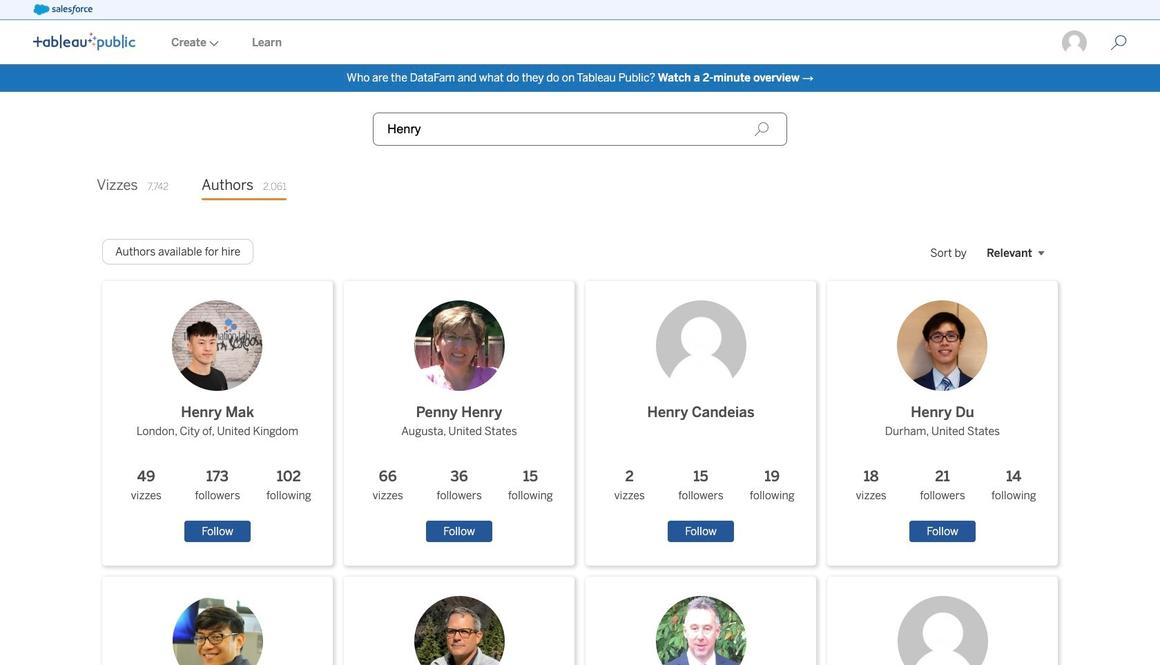 Task type: describe. For each thing, give the bounding box(es) containing it.
avatar image for henry mak image
[[172, 300, 263, 391]]

create image
[[207, 41, 219, 46]]

avatar image for michael henry image
[[656, 596, 746, 665]]

avatar image for penny henry image
[[414, 300, 505, 391]]

go to search image
[[1094, 35, 1144, 51]]

logo image
[[33, 32, 135, 50]]

Search input field
[[373, 113, 788, 146]]



Task type: locate. For each thing, give the bounding box(es) containing it.
christina.overa image
[[1061, 29, 1089, 57]]

salesforce logo image
[[33, 4, 92, 15]]

avatar image for henry image
[[898, 596, 988, 665]]

search image
[[754, 122, 770, 137]]

avatar image for henry candeias image
[[656, 300, 746, 391]]

avatar image for henry du image
[[898, 300, 988, 391]]

avatar image for bruce henry image
[[414, 596, 505, 665]]

avatar image for henry wang image
[[172, 596, 263, 665]]



Task type: vqa. For each thing, say whether or not it's contained in the screenshot.
Explore Amsterdam On Foot!
no



